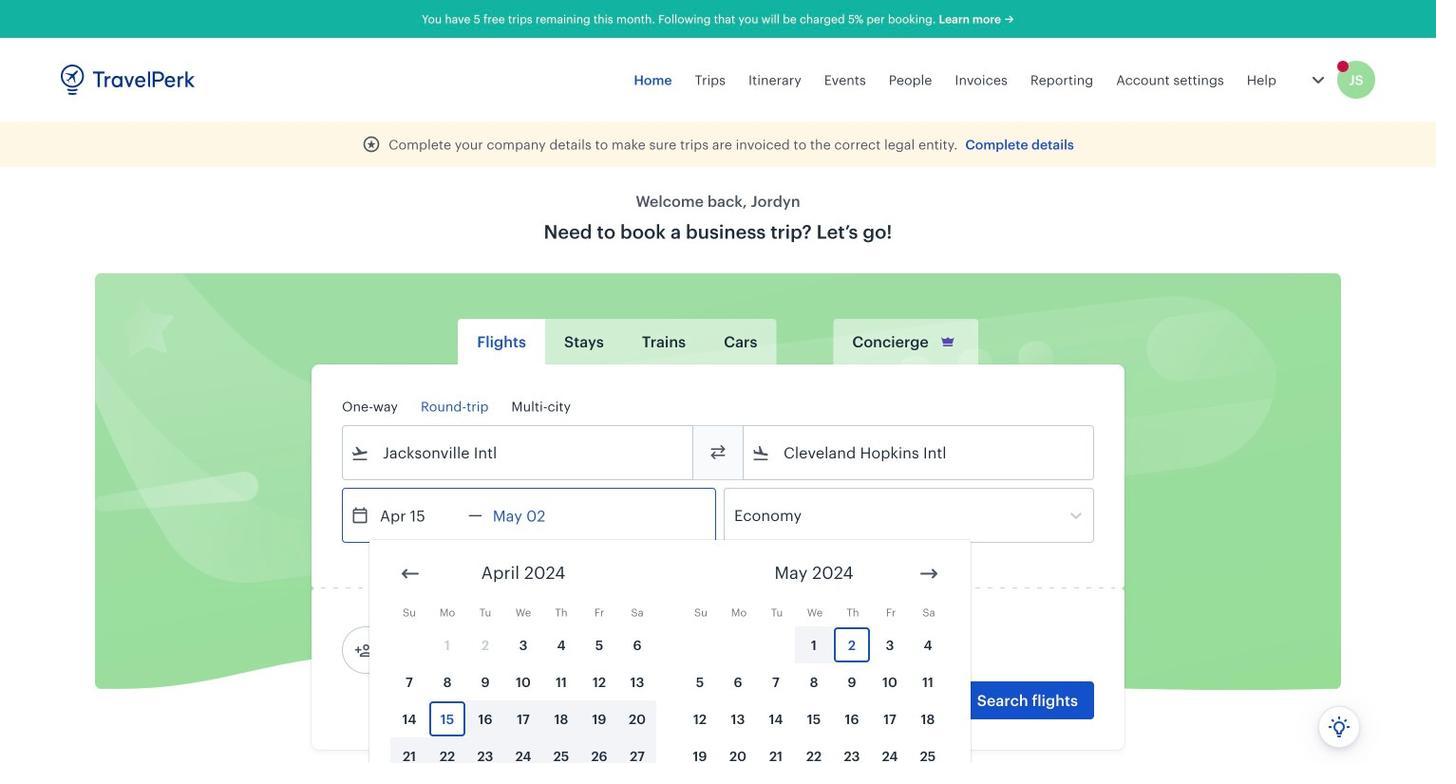 Task type: describe. For each thing, give the bounding box(es) containing it.
Depart text field
[[370, 489, 468, 543]]

choose saturday, may 4, 2024 as your check-out date. it's available. image
[[910, 628, 946, 663]]

Add first traveler search field
[[373, 636, 571, 666]]



Task type: locate. For each thing, give the bounding box(es) containing it.
From search field
[[370, 438, 668, 468]]

To search field
[[771, 438, 1069, 468]]

choose saturday, may 11, 2024 as your check-out date. it's available. image
[[910, 665, 946, 700]]

Return text field
[[482, 489, 581, 543]]

choose friday, may 10, 2024 as your check-out date. it's available. image
[[872, 665, 908, 700]]

move backward to switch to the previous month. image
[[399, 563, 422, 586]]

move forward to switch to the next month. image
[[918, 563, 941, 586]]

calendar application
[[370, 541, 1437, 764]]

choose friday, may 3, 2024 as your check-out date. it's available. image
[[872, 628, 908, 663]]



